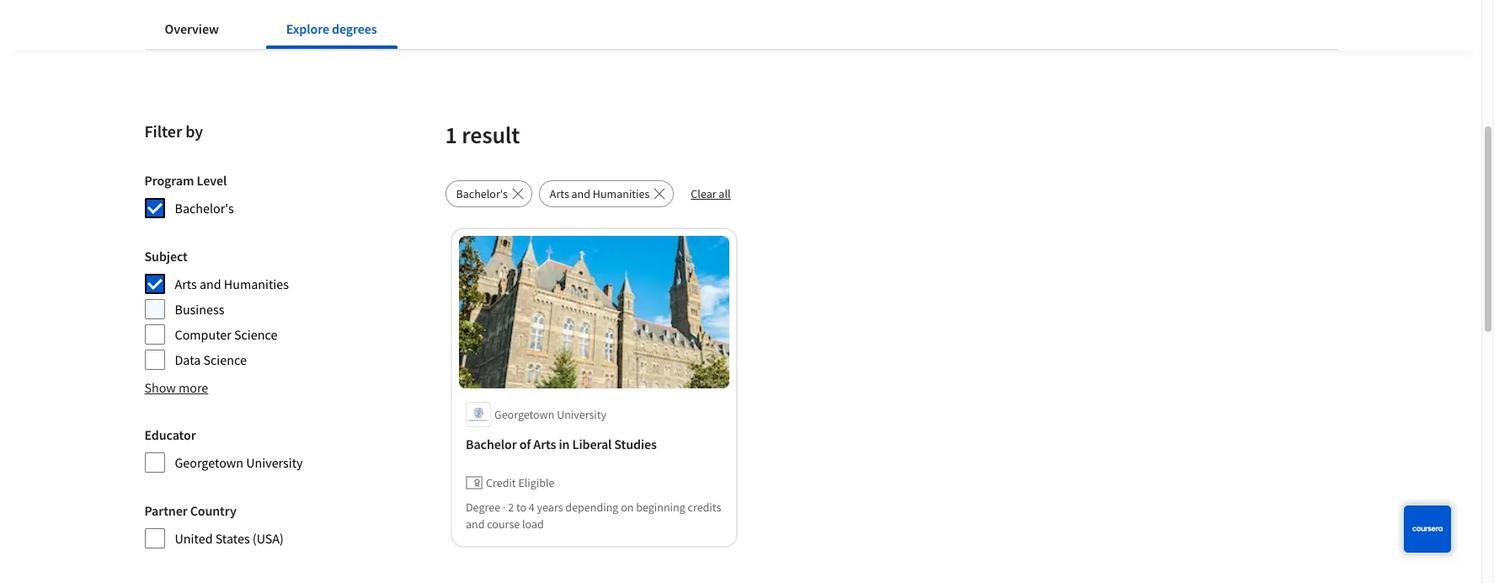 Task type: describe. For each thing, give the bounding box(es) containing it.
show more
[[145, 379, 208, 396]]

and inside button
[[572, 186, 591, 201]]

data
[[175, 351, 201, 368]]

country
[[190, 502, 237, 519]]

by
[[186, 120, 203, 142]]

on
[[621, 499, 634, 514]]

credits
[[688, 499, 721, 514]]

united
[[175, 530, 213, 547]]

clear
[[691, 186, 717, 201]]

in
[[559, 435, 570, 452]]

subject
[[145, 248, 188, 265]]

business
[[175, 301, 224, 318]]

states
[[215, 530, 250, 547]]

0 vertical spatial georgetown
[[494, 407, 554, 422]]

computer science
[[175, 326, 278, 343]]

(usa)
[[253, 530, 284, 547]]

program level group
[[145, 170, 303, 219]]

course
[[487, 516, 520, 531]]

filter by
[[145, 120, 203, 142]]

tab list containing overview
[[145, 8, 424, 49]]

liberal
[[572, 435, 612, 452]]

0 vertical spatial georgetown university
[[494, 407, 606, 422]]

clear all
[[691, 186, 731, 201]]

bachelor's inside button
[[456, 186, 508, 201]]

clear all button
[[681, 180, 741, 207]]

4
[[529, 499, 534, 514]]

2
[[508, 499, 514, 514]]

show more button
[[145, 377, 208, 398]]

bachelor of arts in liberal studies
[[466, 435, 657, 452]]

explore degrees
[[286, 20, 377, 37]]

bachelor
[[466, 435, 517, 452]]

arts and humanities inside subject group
[[175, 276, 289, 292]]

subject group
[[145, 246, 303, 371]]

partner country
[[145, 502, 237, 519]]

degree · 2 to 4 years depending on beginning credits and course load
[[466, 499, 721, 531]]

filter
[[145, 120, 182, 142]]

arts inside arts and humanities button
[[550, 186, 569, 201]]

georgetown university inside 'educator' group
[[175, 454, 303, 471]]

united states (usa)
[[175, 530, 284, 547]]

overview
[[165, 20, 219, 37]]

overview button
[[145, 8, 239, 49]]

credit
[[486, 475, 516, 490]]

explore
[[286, 20, 329, 37]]

science for data science
[[204, 351, 247, 368]]

level
[[197, 172, 227, 189]]

bachelor's button
[[445, 180, 532, 207]]

arts inside bachelor of arts in liberal studies link
[[533, 435, 556, 452]]

partner
[[145, 502, 188, 519]]

educator group
[[145, 425, 303, 474]]

1
[[445, 120, 457, 150]]



Task type: vqa. For each thing, say whether or not it's contained in the screenshot.
recommended to the right
no



Task type: locate. For each thing, give the bounding box(es) containing it.
georgetown down educator
[[175, 454, 244, 471]]

0 vertical spatial humanities
[[593, 186, 650, 201]]

2 horizontal spatial and
[[572, 186, 591, 201]]

humanities up computer science
[[224, 276, 289, 292]]

0 horizontal spatial humanities
[[224, 276, 289, 292]]

0 horizontal spatial and
[[200, 276, 221, 292]]

result
[[462, 120, 520, 150]]

humanities left clear
[[593, 186, 650, 201]]

arts and humanities
[[550, 186, 650, 201], [175, 276, 289, 292]]

1 vertical spatial georgetown university
[[175, 454, 303, 471]]

1 horizontal spatial humanities
[[593, 186, 650, 201]]

and inside degree · 2 to 4 years depending on beginning credits and course load
[[466, 516, 484, 531]]

georgetown university up country
[[175, 454, 303, 471]]

georgetown university
[[494, 407, 606, 422], [175, 454, 303, 471]]

0 vertical spatial and
[[572, 186, 591, 201]]

0 vertical spatial science
[[234, 326, 278, 343]]

bachelor's
[[456, 186, 508, 201], [175, 200, 234, 217]]

·
[[503, 499, 505, 514]]

georgetown inside 'educator' group
[[175, 454, 244, 471]]

bachelor of arts in liberal studies link
[[466, 434, 723, 454]]

1 horizontal spatial arts and humanities
[[550, 186, 650, 201]]

load
[[522, 516, 544, 531]]

georgetown
[[494, 407, 554, 422], [175, 454, 244, 471]]

1 result
[[445, 120, 520, 150]]

more
[[179, 379, 208, 396]]

university inside 'educator' group
[[246, 454, 303, 471]]

0 horizontal spatial university
[[246, 454, 303, 471]]

1 vertical spatial humanities
[[224, 276, 289, 292]]

1 vertical spatial arts
[[175, 276, 197, 292]]

data science
[[175, 351, 247, 368]]

arts and humanities button
[[539, 180, 674, 207]]

degree
[[466, 499, 500, 514]]

2 vertical spatial arts
[[533, 435, 556, 452]]

bachelor's inside the program level group
[[175, 200, 234, 217]]

university up liberal
[[557, 407, 606, 422]]

to
[[516, 499, 526, 514]]

arts up business
[[175, 276, 197, 292]]

science for computer science
[[234, 326, 278, 343]]

program level
[[145, 172, 227, 189]]

degrees
[[332, 20, 377, 37]]

0 vertical spatial arts
[[550, 186, 569, 201]]

bachelor's down 1 result
[[456, 186, 508, 201]]

all
[[719, 186, 731, 201]]

humanities inside button
[[593, 186, 650, 201]]

1 horizontal spatial and
[[466, 516, 484, 531]]

1 horizontal spatial georgetown
[[494, 407, 554, 422]]

1 vertical spatial science
[[204, 351, 247, 368]]

1 horizontal spatial bachelor's
[[456, 186, 508, 201]]

of
[[519, 435, 531, 452]]

science down computer science
[[204, 351, 247, 368]]

show
[[145, 379, 176, 396]]

1 horizontal spatial georgetown university
[[494, 407, 606, 422]]

0 vertical spatial university
[[557, 407, 606, 422]]

0 horizontal spatial arts and humanities
[[175, 276, 289, 292]]

eligible
[[518, 475, 554, 490]]

arts right bachelor's button
[[550, 186, 569, 201]]

bachelor's down level
[[175, 200, 234, 217]]

years
[[537, 499, 563, 514]]

1 horizontal spatial university
[[557, 407, 606, 422]]

partner country group
[[145, 501, 303, 549]]

arts and humanities inside button
[[550, 186, 650, 201]]

1 vertical spatial and
[[200, 276, 221, 292]]

humanities
[[593, 186, 650, 201], [224, 276, 289, 292]]

0 horizontal spatial georgetown university
[[175, 454, 303, 471]]

depending
[[565, 499, 618, 514]]

0 vertical spatial arts and humanities
[[550, 186, 650, 201]]

0 horizontal spatial bachelor's
[[175, 200, 234, 217]]

2 vertical spatial and
[[466, 516, 484, 531]]

arts
[[550, 186, 569, 201], [175, 276, 197, 292], [533, 435, 556, 452]]

1 vertical spatial georgetown
[[175, 454, 244, 471]]

humanities inside subject group
[[224, 276, 289, 292]]

program
[[145, 172, 194, 189]]

beginning
[[636, 499, 685, 514]]

science up data science
[[234, 326, 278, 343]]

arts inside subject group
[[175, 276, 197, 292]]

credit eligible
[[486, 475, 554, 490]]

science
[[234, 326, 278, 343], [204, 351, 247, 368]]

explore degrees button
[[266, 8, 397, 49]]

0 horizontal spatial georgetown
[[175, 454, 244, 471]]

georgetown up the of
[[494, 407, 554, 422]]

educator
[[145, 426, 196, 443]]

university
[[557, 407, 606, 422], [246, 454, 303, 471]]

studies
[[614, 435, 657, 452]]

tab list
[[145, 8, 424, 49]]

1 vertical spatial university
[[246, 454, 303, 471]]

computer
[[175, 326, 232, 343]]

and
[[572, 186, 591, 201], [200, 276, 221, 292], [466, 516, 484, 531]]

university up (usa)
[[246, 454, 303, 471]]

arts left in at the bottom
[[533, 435, 556, 452]]

georgetown university up bachelor of arts in liberal studies
[[494, 407, 606, 422]]

and inside subject group
[[200, 276, 221, 292]]

1 vertical spatial arts and humanities
[[175, 276, 289, 292]]



